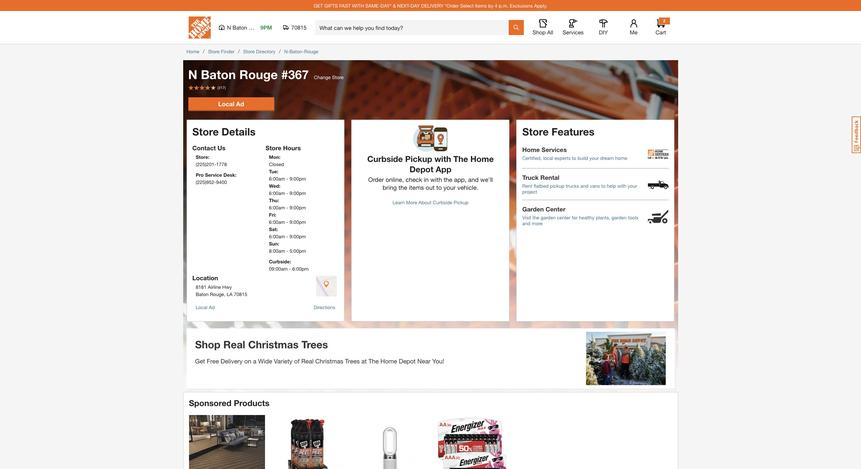 Task type: describe. For each thing, give the bounding box(es) containing it.
shop all
[[533, 29, 553, 35]]

max battery bundle with aa (36-pack) and aaa (30-pack) batteries image
[[433, 415, 509, 469]]

garden
[[523, 205, 544, 213]]

image title image for home services
[[648, 144, 669, 165]]

and inside garden center visit the garden center for healthy plants, garden tools and more
[[523, 220, 531, 226]]

curbside inside curbside pickup with the home depot app order online, check in with the app, and we'll bring the items out to your vehicle.
[[367, 154, 403, 164]]

: for us
[[208, 154, 210, 160]]

0 vertical spatial ad
[[236, 100, 244, 107]]

4 6:00am from the top
[[269, 219, 285, 225]]

learn
[[393, 199, 405, 205]]

8:00am
[[269, 248, 285, 254]]

your inside home services certified, local experts to build your dream home
[[590, 155, 599, 161]]

details
[[222, 126, 256, 138]]

contact us store : (225)201-1778
[[192, 144, 227, 167]]

by
[[488, 3, 494, 8]]

vans
[[590, 183, 600, 189]]

with up out
[[431, 176, 442, 183]]

change store
[[314, 74, 344, 80]]

services button
[[562, 19, 584, 36]]

tools
[[628, 214, 639, 220]]

70815 inside button
[[291, 24, 307, 31]]

5 6:00am from the top
[[269, 233, 285, 239]]

3 6:00am from the top
[[269, 204, 285, 210]]

1 vertical spatial christmas
[[315, 357, 344, 365]]

the home depot logo image
[[189, 17, 211, 39]]

change store button
[[314, 74, 344, 80]]

store for store finder
[[208, 48, 220, 54]]

curbside: 09:00am - 6:00pm
[[269, 258, 309, 272]]

1778
[[216, 161, 227, 167]]

1 vertical spatial depot
[[399, 357, 416, 365]]

diy
[[599, 29, 608, 35]]

directory
[[256, 48, 276, 54]]

What can we help you find today? search field
[[320, 20, 508, 35]]

near
[[418, 357, 431, 365]]

1 garden from the left
[[541, 214, 556, 220]]

get free delivery on a wide variety of real christmas trees at the home depot near you!
[[195, 357, 444, 365]]

home services certified, local experts to build your dream home
[[523, 146, 628, 161]]

2 9:00pm from the top
[[290, 190, 306, 196]]

gifts
[[324, 3, 338, 8]]

on
[[244, 357, 251, 365]]

contact
[[192, 144, 216, 151]]

rouge for n baton rouge
[[249, 24, 265, 31]]

#
[[281, 67, 288, 82]]

the inside curbside pickup with the home depot app order online, check in with the app, and we'll bring the items out to your vehicle.
[[454, 154, 468, 164]]

1 horizontal spatial real
[[301, 357, 314, 365]]

9pm
[[261, 24, 272, 31]]

baton inside location 8181 airline hwy baton rouge , la 70815
[[196, 291, 209, 297]]

baton-
[[290, 48, 304, 54]]

get
[[314, 3, 323, 8]]

curbside pickup with the home depot app order online, check in with the app, and we'll bring the items out to your vehicle.
[[367, 154, 494, 191]]

desk
[[223, 172, 235, 178]]

learn more about curbside pickup link
[[357, 196, 504, 209]]

we'll
[[481, 176, 493, 183]]

store finder link
[[208, 48, 235, 54]]

closed
[[269, 161, 284, 167]]

1 9:00pm from the top
[[290, 176, 306, 181]]

center
[[546, 205, 566, 213]]

70815 inside location 8181 airline hwy baton rouge , la 70815
[[234, 291, 247, 297]]

0 vertical spatial local
[[218, 100, 234, 107]]

: for service
[[235, 172, 237, 178]]

sponsored
[[189, 398, 232, 408]]

store finder
[[208, 48, 235, 54]]

order
[[368, 176, 384, 183]]

get
[[195, 357, 205, 365]]

0 vertical spatial trees
[[302, 338, 328, 351]]

about
[[419, 199, 432, 205]]

n for n baton rouge
[[227, 24, 231, 31]]

shop all button
[[532, 19, 554, 36]]

5:00pm
[[290, 248, 306, 254]]

services inside home services certified, local experts to build your dream home
[[542, 146, 567, 153]]

n-
[[284, 48, 290, 54]]

home link
[[187, 48, 199, 54]]

products
[[234, 398, 270, 408]]

vehicle.
[[458, 183, 479, 191]]

same-
[[365, 3, 381, 8]]

*order
[[445, 3, 459, 8]]

3 9:00pm from the top
[[290, 204, 306, 210]]

home inside home services certified, local experts to build your dream home
[[523, 146, 540, 153]]

0 horizontal spatial local
[[196, 304, 208, 310]]

store directory link
[[243, 48, 276, 54]]

location 8181 airline hwy baton rouge , la 70815
[[192, 274, 247, 297]]

bring
[[383, 183, 397, 191]]

,
[[224, 291, 225, 297]]

pickup
[[550, 183, 565, 189]]

check
[[406, 176, 422, 183]]

trucks
[[566, 183, 579, 189]]

variety
[[274, 357, 293, 365]]

image title image for garden center
[[648, 209, 669, 224]]

learn more about curbside pickup
[[393, 199, 469, 205]]

free
[[207, 357, 219, 365]]

hours
[[283, 144, 301, 151]]

to inside home services certified, local experts to build your dream home
[[572, 155, 576, 161]]

me
[[630, 29, 638, 35]]

store for store features
[[523, 126, 549, 138]]

app
[[436, 164, 452, 174]]

directions
[[314, 304, 335, 310]]

la
[[227, 291, 233, 297]]

experts
[[555, 155, 571, 161]]

project
[[523, 189, 537, 194]]

1 horizontal spatial the
[[444, 176, 453, 183]]

certified,
[[523, 155, 542, 161]]

directions link
[[314, 301, 335, 314]]

(225)952-9400 link
[[196, 179, 227, 185]]

baton for n baton rouge
[[233, 24, 247, 31]]

feedback link image
[[852, 116, 861, 153]]

pickup inside curbside pickup with the home depot app order online, check in with the app, and we'll bring the items out to your vehicle.
[[405, 154, 432, 164]]

0 vertical spatial local ad link
[[188, 97, 274, 110]]

more
[[532, 220, 543, 226]]

hwy
[[222, 284, 232, 290]]

rouge for n-baton-rouge
[[304, 48, 318, 54]]

rouge for n baton rouge # 367
[[239, 67, 278, 82]]

tue:
[[269, 168, 279, 174]]

car with trunk open and app image
[[414, 126, 448, 152]]

dream
[[600, 155, 614, 161]]



Task type: locate. For each thing, give the bounding box(es) containing it.
airline
[[208, 284, 221, 290]]

1 vertical spatial the
[[369, 357, 379, 365]]

trees
[[302, 338, 328, 351], [345, 357, 360, 365]]

healthy
[[579, 214, 595, 220]]

store details
[[192, 126, 256, 138]]

1 vertical spatial curbside
[[433, 199, 453, 205]]

fri:
[[269, 212, 276, 218]]

exclusions
[[510, 3, 533, 8]]

0 vertical spatial baton
[[233, 24, 247, 31]]

home up we'll
[[471, 154, 494, 164]]

christmas right of
[[315, 357, 344, 365]]

0 horizontal spatial local ad
[[196, 304, 215, 310]]

n-baton-rouge link
[[284, 48, 318, 54]]

: right service
[[235, 172, 237, 178]]

garden left tools
[[612, 214, 627, 220]]

armorguard 15/16 in. x 5-1/4 in. x 8 ft. forest brown square edge capped composite decking board image
[[189, 415, 265, 469]]

317
[[218, 85, 225, 90]]

depot
[[410, 164, 434, 174], [399, 357, 416, 365]]

curbside:
[[269, 258, 291, 264]]

1 6:00am from the top
[[269, 176, 285, 181]]

1 vertical spatial pickup
[[454, 199, 469, 205]]

local ad down the 8181
[[196, 304, 215, 310]]

1 vertical spatial local ad
[[196, 304, 215, 310]]

n baton rouge
[[227, 24, 265, 31]]

curbside
[[367, 154, 403, 164], [433, 199, 453, 205]]

shop for shop all
[[533, 29, 546, 35]]

2 horizontal spatial to
[[602, 183, 606, 189]]

0 horizontal spatial the
[[399, 183, 407, 191]]

the right at
[[369, 357, 379, 365]]

map preview image
[[317, 276, 337, 296]]

day
[[411, 3, 420, 8]]

home up certified,
[[523, 146, 540, 153]]

and up vehicle.
[[468, 176, 479, 183]]

1 horizontal spatial pickup
[[454, 199, 469, 205]]

6:00am
[[269, 176, 285, 181], [269, 190, 285, 196], [269, 204, 285, 210], [269, 219, 285, 225], [269, 233, 285, 239]]

rental
[[541, 173, 560, 181]]

5 9:00pm from the top
[[290, 233, 306, 239]]

sun:
[[269, 241, 279, 246]]

rouge down 'airline'
[[210, 291, 224, 297]]

rouge right "n-"
[[304, 48, 318, 54]]

center
[[557, 214, 571, 220]]

truck
[[523, 173, 539, 181]]

christmas
[[248, 338, 299, 351], [315, 357, 344, 365]]

n baton rouge # 367
[[188, 67, 309, 82]]

1 horizontal spatial garden
[[612, 214, 627, 220]]

1 horizontal spatial :
[[235, 172, 237, 178]]

2 garden from the left
[[612, 214, 627, 220]]

1 vertical spatial 70815
[[234, 291, 247, 297]]

1 horizontal spatial and
[[523, 220, 531, 226]]

and left more
[[523, 220, 531, 226]]

ad
[[236, 100, 244, 107], [209, 304, 215, 310]]

1 vertical spatial image title image
[[648, 180, 669, 189]]

6:00am down thu:
[[269, 204, 285, 210]]

local down the 8181
[[196, 304, 208, 310]]

store up certified,
[[523, 126, 549, 138]]

0 vertical spatial curbside
[[367, 154, 403, 164]]

0 vertical spatial n
[[227, 24, 231, 31]]

2 6:00am from the top
[[269, 190, 285, 196]]

store up mon:
[[266, 144, 281, 151]]

1 horizontal spatial trees
[[345, 357, 360, 365]]

baton
[[233, 24, 247, 31], [201, 67, 236, 82], [196, 291, 209, 297]]

home right at
[[381, 357, 397, 365]]

local
[[543, 155, 553, 161]]

0 vertical spatial 70815
[[291, 24, 307, 31]]

sponsored products
[[189, 398, 270, 408]]

real right of
[[301, 357, 314, 365]]

0 vertical spatial services
[[563, 29, 584, 35]]

shop up the free
[[195, 338, 221, 351]]

70815 up baton-
[[291, 24, 307, 31]]

select
[[460, 3, 474, 8]]

depot up in
[[410, 164, 434, 174]]

1 vertical spatial services
[[542, 146, 567, 153]]

6:00am down wed:
[[269, 190, 285, 196]]

0 vertical spatial real
[[223, 338, 245, 351]]

local ad link down )
[[188, 97, 274, 110]]

2
[[663, 18, 666, 23]]

0 horizontal spatial to
[[437, 183, 442, 191]]

0 vertical spatial depot
[[410, 164, 434, 174]]

p.m.
[[499, 3, 509, 8]]

with
[[352, 3, 364, 8]]

store up (225)201-
[[196, 154, 208, 160]]

flatbed
[[534, 183, 549, 189]]

baton down the 8181
[[196, 291, 209, 297]]

store left directory
[[243, 48, 255, 54]]

christmas up wide
[[248, 338, 299, 351]]

diy button
[[593, 19, 615, 36]]

0 vertical spatial image title image
[[648, 144, 669, 165]]

1 horizontal spatial 70815
[[291, 24, 307, 31]]

the down the app
[[444, 176, 453, 183]]

your right the build
[[590, 155, 599, 161]]

2 horizontal spatial and
[[581, 183, 589, 189]]

-
[[286, 176, 288, 181], [286, 190, 288, 196], [286, 204, 288, 210], [286, 219, 288, 225], [286, 233, 288, 239], [286, 248, 288, 254], [289, 266, 291, 272]]

your right help
[[628, 183, 637, 189]]

1 horizontal spatial the
[[454, 154, 468, 164]]

0 horizontal spatial pickup
[[405, 154, 432, 164]]

home down the home depot logo
[[187, 48, 199, 54]]

wide
[[258, 357, 272, 365]]

with right help
[[618, 183, 627, 189]]

pickup up check
[[405, 154, 432, 164]]

1 vertical spatial n
[[188, 67, 197, 82]]

n-baton-rouge
[[284, 48, 318, 54]]

garden center visit the garden center for healthy plants, garden tools and more
[[523, 205, 639, 226]]

services up local
[[542, 146, 567, 153]]

store features
[[523, 126, 595, 138]]

the down garden
[[533, 214, 540, 220]]

your inside curbside pickup with the home depot app order online, check in with the app, and we'll bring the items out to your vehicle.
[[444, 183, 456, 191]]

rouge inside location 8181 airline hwy baton rouge , la 70815
[[210, 291, 224, 297]]

0 vertical spatial christmas
[[248, 338, 299, 351]]

6:00pm
[[292, 266, 309, 272]]

1 vertical spatial baton
[[201, 67, 236, 82]]

store for store details
[[192, 126, 219, 138]]

2 image title image from the top
[[648, 180, 669, 189]]

store up contact at top
[[192, 126, 219, 138]]

features
[[552, 126, 595, 138]]

n down the home link
[[188, 67, 197, 82]]

0 horizontal spatial 70815
[[234, 291, 247, 297]]

pro service desk : (225)952-9400
[[196, 172, 238, 185]]

0 horizontal spatial trees
[[302, 338, 328, 351]]

1 horizontal spatial ad
[[236, 100, 244, 107]]

baton for n baton rouge # 367
[[201, 67, 236, 82]]

to right out
[[437, 183, 442, 191]]

( 317 )
[[218, 85, 226, 90]]

0 horizontal spatial garden
[[541, 214, 556, 220]]

1 horizontal spatial your
[[590, 155, 599, 161]]

build
[[578, 155, 588, 161]]

local ad link
[[188, 97, 274, 110], [196, 301, 215, 314]]

0 horizontal spatial ad
[[209, 304, 215, 310]]

0 vertical spatial local ad
[[218, 100, 244, 107]]

pro
[[196, 172, 204, 178]]

items
[[475, 3, 487, 8]]

9400
[[216, 179, 227, 185]]

out
[[426, 183, 435, 191]]

- inside curbside: 09:00am - 6:00pm
[[289, 266, 291, 272]]

dyson purifier hot+cool gen1 hp10 image
[[352, 415, 428, 469]]

0 vertical spatial :
[[208, 154, 210, 160]]

store for store directory
[[243, 48, 255, 54]]

2 vertical spatial baton
[[196, 291, 209, 297]]

1 image title image from the top
[[648, 144, 669, 165]]

2 vertical spatial image title image
[[648, 209, 669, 224]]

to inside truck rental rent flatbed pickup trucks and vans to help with your project
[[602, 183, 606, 189]]

wed:
[[269, 183, 281, 189]]

1 horizontal spatial local ad
[[218, 100, 244, 107]]

0 horizontal spatial and
[[468, 176, 479, 183]]

baton up (
[[201, 67, 236, 82]]

0 horizontal spatial the
[[369, 357, 379, 365]]

2 horizontal spatial the
[[533, 214, 540, 220]]

n
[[227, 24, 231, 31], [188, 67, 197, 82]]

items
[[409, 183, 424, 191]]

1 vertical spatial trees
[[345, 357, 360, 365]]

services
[[563, 29, 584, 35], [542, 146, 567, 153]]

store for store hours mon: closed tue: 6:00am - 9:00pm wed: 6:00am - 9:00pm thu: 6:00am - 9:00pm fri: 6:00am - 9:00pm sat: 6:00am - 9:00pm sun: 8:00am - 5:00pm
[[266, 144, 281, 151]]

: up (225)201-1778 link
[[208, 154, 210, 160]]

visit
[[523, 214, 531, 220]]

and inside curbside pickup with the home depot app order online, check in with the app, and we'll bring the items out to your vehicle.
[[468, 176, 479, 183]]

1 horizontal spatial local
[[218, 100, 234, 107]]

store directory
[[243, 48, 276, 54]]

pickup down vehicle.
[[454, 199, 469, 205]]

n up finder
[[227, 24, 231, 31]]

next-
[[397, 3, 411, 8]]

real up delivery
[[223, 338, 245, 351]]

2 horizontal spatial your
[[628, 183, 637, 189]]

1 vertical spatial ad
[[209, 304, 215, 310]]

spray texture 25 oz. orange peel water based 2-in-1 wall and ceiling white texture spray with aim tech nozzle (6-pack) image
[[270, 415, 346, 469]]

navigate to real christmas trees selection page image
[[586, 332, 666, 385]]

the down online,
[[399, 183, 407, 191]]

0 horizontal spatial n
[[188, 67, 197, 82]]

get gifts fast with same-day* & next-day delivery *order select items by 4 p.m. exclusions apply.
[[314, 3, 548, 8]]

1 horizontal spatial curbside
[[433, 199, 453, 205]]

1 vertical spatial shop
[[195, 338, 221, 351]]

0 horizontal spatial curbside
[[367, 154, 403, 164]]

to inside curbside pickup with the home depot app order online, check in with the app, and we'll bring the items out to your vehicle.
[[437, 183, 442, 191]]

0 vertical spatial shop
[[533, 29, 546, 35]]

store right change
[[332, 74, 344, 80]]

help
[[607, 183, 616, 189]]

change
[[314, 74, 331, 80]]

: inside pro service desk : (225)952-9400
[[235, 172, 237, 178]]

with up the app
[[435, 154, 451, 164]]

trees left at
[[345, 357, 360, 365]]

curbside up order
[[367, 154, 403, 164]]

the inside garden center visit the garden center for healthy plants, garden tools and more
[[533, 214, 540, 220]]

70815 button
[[283, 24, 307, 31]]

local down )
[[218, 100, 234, 107]]

garden down center
[[541, 214, 556, 220]]

8181
[[196, 284, 207, 290]]

to left the build
[[572, 155, 576, 161]]

n for n baton rouge # 367
[[188, 67, 197, 82]]

services inside button
[[563, 29, 584, 35]]

image title image for truck rental
[[648, 180, 669, 189]]

1 vertical spatial :
[[235, 172, 237, 178]]

rouge down store directory link
[[239, 67, 278, 82]]

pickup inside learn more about curbside pickup link
[[454, 199, 469, 205]]

us
[[218, 144, 226, 151]]

0 vertical spatial the
[[454, 154, 468, 164]]

rouge up store directory link
[[249, 24, 265, 31]]

6:00am up sun:
[[269, 233, 285, 239]]

0 horizontal spatial shop
[[195, 338, 221, 351]]

services right all
[[563, 29, 584, 35]]

curbside right about
[[433, 199, 453, 205]]

map pin image
[[324, 281, 329, 287]]

plants,
[[596, 214, 611, 220]]

finder
[[221, 48, 235, 54]]

0 horizontal spatial real
[[223, 338, 245, 351]]

1 vertical spatial real
[[301, 357, 314, 365]]

with inside truck rental rent flatbed pickup trucks and vans to help with your project
[[618, 183, 627, 189]]

image title image
[[648, 144, 669, 165], [648, 180, 669, 189], [648, 209, 669, 224]]

store inside contact us store : (225)201-1778
[[196, 154, 208, 160]]

shop left all
[[533, 29, 546, 35]]

the
[[444, 176, 453, 183], [399, 183, 407, 191], [533, 214, 540, 220]]

baton left 9pm
[[233, 24, 247, 31]]

at
[[362, 357, 367, 365]]

local ad down )
[[218, 100, 244, 107]]

store left finder
[[208, 48, 220, 54]]

: inside contact us store : (225)201-1778
[[208, 154, 210, 160]]

09:00am
[[269, 266, 288, 272]]

1 vertical spatial local
[[196, 304, 208, 310]]

shop inside button
[[533, 29, 546, 35]]

more
[[406, 199, 417, 205]]

your down app,
[[444, 183, 456, 191]]

3 image title image from the top
[[648, 209, 669, 224]]

4
[[495, 3, 498, 8]]

pickup
[[405, 154, 432, 164], [454, 199, 469, 205]]

70815 right la
[[234, 291, 247, 297]]

your
[[590, 155, 599, 161], [628, 183, 637, 189], [444, 183, 456, 191]]

delivery
[[221, 357, 243, 365]]

1 horizontal spatial christmas
[[315, 357, 344, 365]]

(225)952-
[[196, 179, 216, 185]]

store inside store hours mon: closed tue: 6:00am - 9:00pm wed: 6:00am - 9:00pm thu: 6:00am - 9:00pm fri: 6:00am - 9:00pm sat: 6:00am - 9:00pm sun: 8:00am - 5:00pm
[[266, 144, 281, 151]]

0 horizontal spatial :
[[208, 154, 210, 160]]

shop for shop real christmas trees
[[195, 338, 221, 351]]

1 vertical spatial local ad link
[[196, 301, 215, 314]]

to left help
[[602, 183, 606, 189]]

and left vans
[[581, 183, 589, 189]]

ad up 'details'
[[236, 100, 244, 107]]

depot inside curbside pickup with the home depot app order online, check in with the app, and we'll bring the items out to your vehicle.
[[410, 164, 434, 174]]

local
[[218, 100, 234, 107], [196, 304, 208, 310]]

6:00am up sat:
[[269, 219, 285, 225]]

1 horizontal spatial n
[[227, 24, 231, 31]]

home inside curbside pickup with the home depot app order online, check in with the app, and we'll bring the items out to your vehicle.
[[471, 154, 494, 164]]

6:00am up wed:
[[269, 176, 285, 181]]

local ad link down the 8181
[[196, 301, 215, 314]]

trees up get free delivery on a wide variety of real christmas trees at the home depot near you!
[[302, 338, 328, 351]]

0 horizontal spatial christmas
[[248, 338, 299, 351]]

your inside truck rental rent flatbed pickup trucks and vans to help with your project
[[628, 183, 637, 189]]

4 9:00pm from the top
[[290, 219, 306, 225]]

depot left near
[[399, 357, 416, 365]]

the up app,
[[454, 154, 468, 164]]

1 horizontal spatial to
[[572, 155, 576, 161]]

and inside truck rental rent flatbed pickup trucks and vans to help with your project
[[581, 183, 589, 189]]

0 horizontal spatial your
[[444, 183, 456, 191]]

0 vertical spatial pickup
[[405, 154, 432, 164]]

to
[[572, 155, 576, 161], [602, 183, 606, 189], [437, 183, 442, 191]]

ad down 'airline'
[[209, 304, 215, 310]]

1 horizontal spatial shop
[[533, 29, 546, 35]]

truck rental rent flatbed pickup trucks and vans to help with your project
[[523, 173, 637, 194]]



Task type: vqa. For each thing, say whether or not it's contained in the screenshot.


